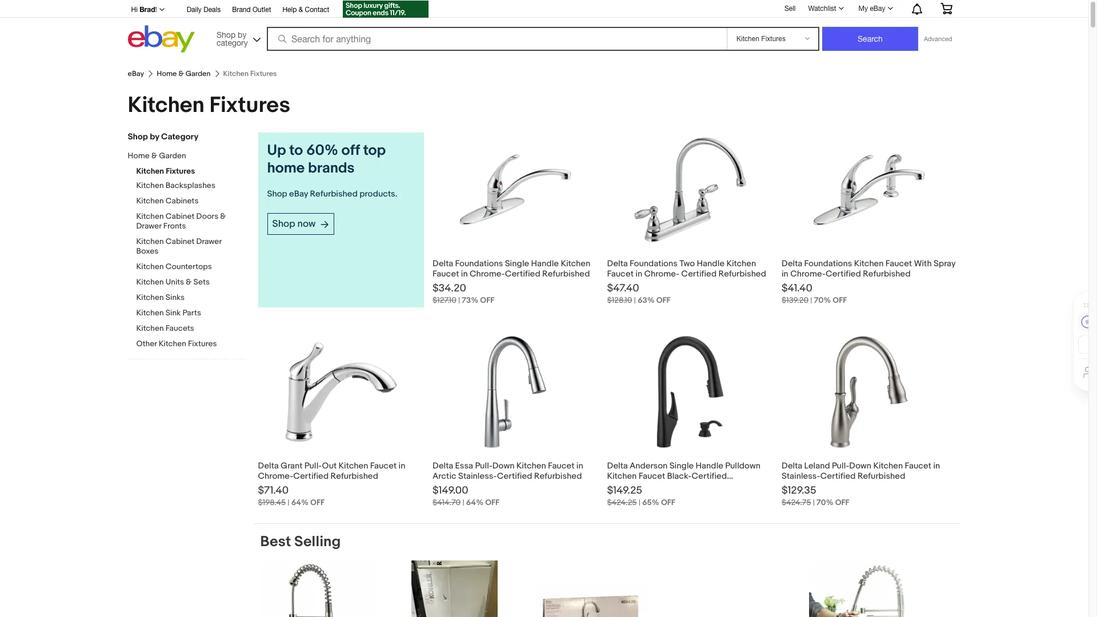 Task type: vqa. For each thing, say whether or not it's contained in the screenshot.
in in Delta Grant Pull-Out Kitchen Faucet in Chrome-Certified Refurbished $71.40 $198.45 | 64% OFF
yes



Task type: locate. For each thing, give the bounding box(es) containing it.
stainless- up $129.35
[[782, 471, 821, 482]]

home
[[267, 160, 305, 177]]

0 horizontal spatial pull-
[[305, 461, 322, 472]]

1 horizontal spatial down
[[850, 461, 872, 472]]

| inside the delta grant pull-out kitchen faucet in chrome-certified refurbished $71.40 $198.45 | 64% off
[[288, 498, 290, 508]]

in for $129.35
[[934, 461, 941, 472]]

faucet inside delta essa pull-down kitchen faucet in arctic stainless-certified refurbished $149.00 $414.70 | 64% off
[[548, 461, 575, 472]]

delta left leland
[[782, 461, 803, 472]]

0 horizontal spatial down
[[493, 461, 515, 472]]

certified for $71.40
[[293, 471, 329, 482]]

2 cabinet from the top
[[166, 237, 195, 246]]

drawer down doors
[[196, 237, 222, 246]]

drawer up boxes
[[136, 221, 162, 231]]

faucet for $129.35
[[905, 461, 932, 472]]

garden inside home & garden kitchen fixtures kitchen backsplashes kitchen cabinets kitchen cabinet doors & drawer fronts kitchen cabinet drawer boxes kitchen countertops kitchen units & sets kitchen sinks kitchen sink parts kitchen faucets other kitchen fixtures
[[159, 151, 186, 161]]

in inside the delta grant pull-out kitchen faucet in chrome-certified refurbished $71.40 $198.45 | 64% off
[[399, 461, 406, 472]]

chrome-
[[470, 269, 505, 280], [645, 269, 680, 280], [791, 269, 826, 280], [258, 471, 294, 482]]

hi brad !
[[131, 5, 157, 14]]

| inside delta essa pull-down kitchen faucet in arctic stainless-certified refurbished $149.00 $414.70 | 64% off
[[463, 498, 465, 508]]

delta left "grant"
[[258, 461, 279, 472]]

main content
[[254, 119, 961, 617]]

2 stainless- from the left
[[782, 471, 821, 482]]

0 horizontal spatial stainless-
[[459, 471, 497, 482]]

shop for shop by category
[[128, 131, 148, 142]]

off inside delta leland pull-down kitchen faucet in stainless-certified refurbished $129.35 $424.75 | 70% off
[[836, 498, 850, 508]]

in for $41.40
[[782, 269, 789, 280]]

chrome- for $47.40
[[645, 269, 680, 280]]

70% inside delta leland pull-down kitchen faucet in stainless-certified refurbished $129.35 $424.75 | 70% off
[[817, 498, 834, 508]]

home for home & garden kitchen fixtures kitchen backsplashes kitchen cabinets kitchen cabinet doors & drawer fronts kitchen cabinet drawer boxes kitchen countertops kitchen units & sets kitchen sinks kitchen sink parts kitchen faucets other kitchen fixtures
[[128, 151, 150, 161]]

shop down deals
[[217, 30, 236, 39]]

ebay inside 'account' navigation
[[870, 5, 886, 13]]

off inside $149.25 $424.25 | 65% off
[[661, 498, 676, 508]]

delta up $149.25
[[607, 461, 628, 472]]

home & garden link down category
[[128, 151, 236, 162]]

kitchen units & sets link
[[136, 277, 245, 288]]

1 horizontal spatial home
[[157, 69, 177, 78]]

off inside delta foundations two handle kitchen faucet in chrome- certified refurbished $47.40 $128.10 | 63% off
[[657, 296, 671, 305]]

in for $34.20
[[461, 269, 468, 280]]

certified inside the delta grant pull-out kitchen faucet in chrome-certified refurbished $71.40 $198.45 | 64% off
[[293, 471, 329, 482]]

shop by category banner
[[125, 0, 961, 55]]

in inside delta foundations single handle kitchen faucet in chrome-certified refurbished $34.20 $127.10 | 73% off
[[461, 269, 468, 280]]

delta up $41.40
[[782, 258, 803, 269]]

home down shop by category
[[128, 151, 150, 161]]

delta inside the delta foundations kitchen faucet with spray in chrome-certified refurbished $41.40 $139.20 | 70% off
[[782, 258, 803, 269]]

fronts
[[163, 221, 186, 231]]

pull-out chrome single hole kitchen faucet image
[[260, 561, 375, 617]]

single inside delta foundations single handle kitchen faucet in chrome-certified refurbished $34.20 $127.10 | 73% off
[[505, 258, 530, 269]]

home inside home & garden kitchen fixtures kitchen backsplashes kitchen cabinets kitchen cabinet doors & drawer fronts kitchen cabinet drawer boxes kitchen countertops kitchen units & sets kitchen sinks kitchen sink parts kitchen faucets other kitchen fixtures
[[128, 151, 150, 161]]

1 vertical spatial ebay
[[128, 69, 144, 78]]

advanced link
[[919, 27, 959, 50]]

kitchen inside delta foundations single handle kitchen faucet in chrome-certified refurbished $34.20 $127.10 | 73% off
[[561, 258, 591, 269]]

0 horizontal spatial ebay
[[128, 69, 144, 78]]

delta foundations two handle kitchen faucet in chrome- certified refurbished image
[[633, 133, 748, 247]]

& inside help & contact link
[[299, 6, 303, 14]]

pull- inside delta leland pull-down kitchen faucet in stainless-certified refurbished $129.35 $424.75 | 70% off
[[832, 461, 850, 472]]

off right $424.75 text box
[[836, 498, 850, 508]]

None submit
[[823, 27, 919, 51]]

$424.75 text field
[[782, 498, 812, 508]]

3 foundations from the left
[[805, 258, 853, 269]]

cabinet
[[166, 212, 195, 221], [166, 237, 195, 246]]

handle inside delta foundations two handle kitchen faucet in chrome- certified refurbished $47.40 $128.10 | 63% off
[[697, 258, 725, 269]]

foundations left two
[[630, 258, 678, 269]]

garden for home & garden
[[186, 69, 211, 78]]

shop by category button
[[212, 25, 263, 50]]

by
[[238, 30, 247, 39], [150, 131, 159, 142]]

single for black-
[[670, 461, 694, 472]]

| inside delta foundations two handle kitchen faucet in chrome- certified refurbished $47.40 $128.10 | 63% off
[[634, 296, 636, 305]]

& right the help
[[299, 6, 303, 14]]

daily deals link
[[187, 4, 221, 17]]

chrome- for $41.40
[[791, 269, 826, 280]]

sell link
[[780, 4, 801, 12]]

in for $47.40
[[636, 269, 643, 280]]

sous single-handle semi-professional kitchen sink faucet - matte black (r-10651-sd-bl) image
[[412, 561, 498, 617]]

2 down from the left
[[850, 461, 872, 472]]

garden down category
[[159, 151, 186, 161]]

pull- inside delta essa pull-down kitchen faucet in arctic stainless-certified refurbished $149.00 $414.70 | 64% off
[[475, 461, 493, 472]]

off right the 63%
[[657, 296, 671, 305]]

single inside 'delta anderson single handle pulldown kitchen faucet black-certified refurbished'
[[670, 461, 694, 472]]

help
[[283, 6, 297, 14]]

$149.25
[[607, 485, 643, 497]]

delta leland pull-down kitchen faucet in stainless-certified refurbished $129.35 $424.75 | 70% off
[[782, 461, 941, 508]]

none submit inside shop by category banner
[[823, 27, 919, 51]]

1 horizontal spatial stainless-
[[782, 471, 821, 482]]

shop ebay refurbished products.
[[267, 189, 398, 199]]

0 horizontal spatial by
[[150, 131, 159, 142]]

!
[[155, 6, 157, 14]]

shop left now
[[272, 218, 295, 230]]

1 horizontal spatial single
[[670, 461, 694, 472]]

chrome- inside the delta foundations kitchen faucet with spray in chrome-certified refurbished $41.40 $139.20 | 70% off
[[791, 269, 826, 280]]

chrome- up $41.40
[[791, 269, 826, 280]]

off inside the delta foundations kitchen faucet with spray in chrome-certified refurbished $41.40 $139.20 | 70% off
[[833, 296, 847, 305]]

parts
[[183, 308, 201, 318]]

delta foundations single handle kitchen faucet in chrome-certified refurbished $34.20 $127.10 | 73% off
[[433, 258, 591, 305]]

garden
[[186, 69, 211, 78], [159, 151, 186, 161]]

delta inside delta essa pull-down kitchen faucet in arctic stainless-certified refurbished $149.00 $414.70 | 64% off
[[433, 461, 454, 472]]

1 stainless- from the left
[[459, 471, 497, 482]]

0 vertical spatial 70%
[[815, 296, 831, 305]]

down inside delta leland pull-down kitchen faucet in stainless-certified refurbished $129.35 $424.75 | 70% off
[[850, 461, 872, 472]]

2 pull- from the left
[[475, 461, 493, 472]]

off right 65%
[[661, 498, 676, 508]]

70% inside the delta foundations kitchen faucet with spray in chrome-certified refurbished $41.40 $139.20 | 70% off
[[815, 296, 831, 305]]

delta inside delta foundations single handle kitchen faucet in chrome-certified refurbished $34.20 $127.10 | 73% off
[[433, 258, 454, 269]]

ebay left home & garden
[[128, 69, 144, 78]]

70% for $129.35
[[817, 498, 834, 508]]

2 64% from the left
[[466, 498, 484, 508]]

| inside delta leland pull-down kitchen faucet in stainless-certified refurbished $129.35 $424.75 | 70% off
[[813, 498, 815, 508]]

64% right $198.45 text field
[[291, 498, 309, 508]]

handle inside delta foundations single handle kitchen faucet in chrome-certified refurbished $34.20 $127.10 | 73% off
[[531, 258, 559, 269]]

refurbished inside the delta grant pull-out kitchen faucet in chrome-certified refurbished $71.40 $198.45 | 64% off
[[331, 471, 378, 482]]

64%
[[291, 498, 309, 508], [466, 498, 484, 508]]

1 horizontal spatial drawer
[[196, 237, 222, 246]]

leland
[[805, 461, 831, 472]]

63%
[[638, 296, 655, 305]]

shop for shop now
[[272, 218, 295, 230]]

kitchen inside the delta foundations kitchen faucet with spray in chrome-certified refurbished $41.40 $139.20 | 70% off
[[855, 258, 884, 269]]

countertops
[[166, 262, 212, 272]]

73%
[[462, 296, 479, 305]]

delta for $34.20
[[433, 258, 454, 269]]

home
[[157, 69, 177, 78], [128, 151, 150, 161]]

faucet inside 'delta anderson single handle pulldown kitchen faucet black-certified refurbished'
[[639, 471, 666, 482]]

| inside $149.25 $424.25 | 65% off
[[639, 498, 641, 508]]

category
[[217, 38, 248, 47]]

0 horizontal spatial drawer
[[136, 221, 162, 231]]

| right $139.20
[[811, 296, 813, 305]]

& down shop by category
[[151, 151, 157, 161]]

refurbished for delta grant pull-out kitchen faucet in chrome-certified refurbished $71.40 $198.45 | 64% off
[[331, 471, 378, 482]]

1 vertical spatial home
[[128, 151, 150, 161]]

refurbished inside the delta foundations kitchen faucet with spray in chrome-certified refurbished $41.40 $139.20 | 70% off
[[863, 269, 911, 280]]

certified inside delta foundations single handle kitchen faucet in chrome-certified refurbished $34.20 $127.10 | 73% off
[[505, 269, 541, 280]]

2 horizontal spatial ebay
[[870, 5, 886, 13]]

faucet inside delta foundations single handle kitchen faucet in chrome-certified refurbished $34.20 $127.10 | 73% off
[[433, 269, 459, 280]]

delta
[[433, 258, 454, 269], [607, 258, 628, 269], [782, 258, 803, 269], [258, 461, 279, 472], [433, 461, 454, 472], [607, 461, 628, 472], [782, 461, 803, 472]]

garden up "kitchen fixtures"
[[186, 69, 211, 78]]

delta inside delta leland pull-down kitchen faucet in stainless-certified refurbished $129.35 $424.75 | 70% off
[[782, 461, 803, 472]]

$198.45 text field
[[258, 498, 286, 508]]

& up "kitchen fixtures"
[[179, 69, 184, 78]]

off for $129.35
[[836, 498, 850, 508]]

1 foundations from the left
[[455, 258, 503, 269]]

foundations for $34.20
[[455, 258, 503, 269]]

other kitchen fixtures link
[[136, 339, 245, 350]]

0 vertical spatial by
[[238, 30, 247, 39]]

foundations inside delta foundations single handle kitchen faucet in chrome-certified refurbished $34.20 $127.10 | 73% off
[[455, 258, 503, 269]]

sink
[[166, 308, 181, 318]]

black-
[[667, 471, 692, 482]]

2 horizontal spatial foundations
[[805, 258, 853, 269]]

2 vertical spatial fixtures
[[188, 339, 217, 349]]

brands
[[308, 160, 355, 177]]

pull- right essa
[[475, 461, 493, 472]]

delta essa pull-down kitchen faucet in arctic stainless-certified refurbished $149.00 $414.70 | 64% off
[[433, 461, 584, 508]]

by inside shop by category
[[238, 30, 247, 39]]

refurbished for delta leland pull-down kitchen faucet in stainless-certified refurbished $129.35 $424.75 | 70% off
[[858, 471, 906, 482]]

off right 73%
[[480, 296, 495, 305]]

chrome- up 73%
[[470, 269, 505, 280]]

| left 73%
[[459, 296, 460, 305]]

delta inside 'delta anderson single handle pulldown kitchen faucet black-certified refurbished'
[[607, 461, 628, 472]]

0 vertical spatial cabinet
[[166, 212, 195, 221]]

1 vertical spatial home & garden link
[[128, 151, 236, 162]]

1 64% from the left
[[291, 498, 309, 508]]

70% right $424.75 text box
[[817, 498, 834, 508]]

cabinet down fronts
[[166, 237, 195, 246]]

down right leland
[[850, 461, 872, 472]]

home & garden link up "kitchen fixtures"
[[157, 69, 211, 78]]

faucet inside delta foundations two handle kitchen faucet in chrome- certified refurbished $47.40 $128.10 | 63% off
[[607, 269, 634, 280]]

chrome- up the '$71.40' on the bottom of the page
[[258, 471, 294, 482]]

delta inside the delta grant pull-out kitchen faucet in chrome-certified refurbished $71.40 $198.45 | 64% off
[[258, 461, 279, 472]]

$34.20
[[433, 282, 466, 295]]

fixtures down kitchen faucets "link"
[[188, 339, 217, 349]]

handle
[[531, 258, 559, 269], [697, 258, 725, 269], [696, 461, 724, 472]]

best selling
[[260, 533, 341, 551]]

essa
[[455, 461, 473, 472]]

& for home & garden kitchen fixtures kitchen backsplashes kitchen cabinets kitchen cabinet doors & drawer fronts kitchen cabinet drawer boxes kitchen countertops kitchen units & sets kitchen sinks kitchen sink parts kitchen faucets other kitchen fixtures
[[151, 151, 157, 161]]

chrome- for $34.20
[[470, 269, 505, 280]]

fixtures
[[210, 92, 290, 119], [166, 166, 195, 176], [188, 339, 217, 349]]

1 vertical spatial single
[[670, 461, 694, 472]]

1 horizontal spatial 64%
[[466, 498, 484, 508]]

70% right $139.20
[[815, 296, 831, 305]]

delta inside delta foundations two handle kitchen faucet in chrome- certified refurbished $47.40 $128.10 | 63% off
[[607, 258, 628, 269]]

ebay link
[[128, 69, 144, 78]]

1 vertical spatial by
[[150, 131, 159, 142]]

0 vertical spatial garden
[[186, 69, 211, 78]]

chrome- for $71.40
[[258, 471, 294, 482]]

handle for $34.20
[[531, 258, 559, 269]]

foundations inside delta foundations two handle kitchen faucet in chrome- certified refurbished $47.40 $128.10 | 63% off
[[630, 258, 678, 269]]

refurbished for delta anderson single handle pulldown kitchen faucet black-certified refurbished
[[607, 481, 655, 492]]

1 horizontal spatial pull-
[[475, 461, 493, 472]]

faucet inside delta leland pull-down kitchen faucet in stainless-certified refurbished $129.35 $424.75 | 70% off
[[905, 461, 932, 472]]

pull- inside the delta grant pull-out kitchen faucet in chrome-certified refurbished $71.40 $198.45 | 64% off
[[305, 461, 322, 472]]

chrome- left two
[[645, 269, 680, 280]]

foundations inside the delta foundations kitchen faucet with spray in chrome-certified refurbished $41.40 $139.20 | 70% off
[[805, 258, 853, 269]]

refurbished inside delta leland pull-down kitchen faucet in stainless-certified refurbished $129.35 $424.75 | 70% off
[[858, 471, 906, 482]]

faucet for $71.40
[[370, 461, 397, 472]]

off right $414.70 text box
[[486, 498, 500, 508]]

refurbished inside 'delta anderson single handle pulldown kitchen faucet black-certified refurbished'
[[607, 481, 655, 492]]

shop left category
[[128, 131, 148, 142]]

faucet
[[886, 258, 913, 269], [433, 269, 459, 280], [607, 269, 634, 280], [370, 461, 397, 472], [548, 461, 575, 472], [905, 461, 932, 472], [639, 471, 666, 482]]

cabinet down cabinets
[[166, 212, 195, 221]]

off for $47.40
[[657, 296, 671, 305]]

refurbished inside delta foundations single handle kitchen faucet in chrome-certified refurbished $34.20 $127.10 | 73% off
[[543, 269, 590, 280]]

2 horizontal spatial pull-
[[832, 461, 850, 472]]

certified inside delta leland pull-down kitchen faucet in stainless-certified refurbished $129.35 $424.75 | 70% off
[[821, 471, 856, 482]]

up to 60% off top home brands shop ebay refurbished products. element
[[254, 119, 961, 524]]

off down out
[[311, 498, 325, 508]]

delta up $47.40 at top right
[[607, 258, 628, 269]]

by for category
[[150, 131, 159, 142]]

| right $424.75 text box
[[813, 498, 815, 508]]

off right the $139.20 'text field'
[[833, 296, 847, 305]]

1 horizontal spatial ebay
[[289, 189, 308, 199]]

help & contact link
[[283, 4, 329, 17]]

pull- for $71.40
[[305, 461, 322, 472]]

2 foundations from the left
[[630, 258, 678, 269]]

shop down 'home'
[[267, 189, 287, 199]]

backsplashes
[[166, 181, 216, 190]]

shop
[[217, 30, 236, 39], [128, 131, 148, 142], [267, 189, 287, 199], [272, 218, 295, 230]]

1 horizontal spatial by
[[238, 30, 247, 39]]

foundations for $47.40
[[630, 258, 678, 269]]

70% for $41.40
[[815, 296, 831, 305]]

0 vertical spatial drawer
[[136, 221, 162, 231]]

0 horizontal spatial home
[[128, 151, 150, 161]]

refurbished for delta foundations kitchen faucet with spray in chrome-certified refurbished $41.40 $139.20 | 70% off
[[863, 269, 911, 280]]

certified for $41.40
[[826, 269, 862, 280]]

certified inside delta foundations two handle kitchen faucet in chrome- certified refurbished $47.40 $128.10 | 63% off
[[682, 269, 717, 280]]

refurbished inside delta foundations two handle kitchen faucet in chrome- certified refurbished $47.40 $128.10 | 63% off
[[719, 269, 767, 280]]

3 pull- from the left
[[832, 461, 850, 472]]

pull- right leland
[[832, 461, 850, 472]]

delta anderson single handle pulldown kitchen faucet black-certified refurbished
[[607, 461, 761, 492]]

& for home & garden
[[179, 69, 184, 78]]

| for $41.40
[[811, 296, 813, 305]]

by down brand at the top left of the page
[[238, 30, 247, 39]]

| right $198.45 text field
[[288, 498, 290, 508]]

units
[[166, 277, 184, 287]]

chrome- inside the delta grant pull-out kitchen faucet in chrome-certified refurbished $71.40 $198.45 | 64% off
[[258, 471, 294, 482]]

faucet for $34.20
[[433, 269, 459, 280]]

stainless- inside delta essa pull-down kitchen faucet in arctic stainless-certified refurbished $149.00 $414.70 | 64% off
[[459, 471, 497, 482]]

in for refurbished
[[577, 461, 584, 472]]

refurbished for delta foundations two handle kitchen faucet in chrome- certified refurbished $47.40 $128.10 | 63% off
[[719, 269, 767, 280]]

delta for $149.00
[[433, 461, 454, 472]]

delta grant pull-out kitchen faucet in chrome-certified refurbished image
[[284, 335, 398, 449]]

1 pull- from the left
[[305, 461, 322, 472]]

off for $41.40
[[833, 296, 847, 305]]

0 horizontal spatial single
[[505, 258, 530, 269]]

brushed nickel kitchen faucet single handle high arch 2 spouts pull down sprayer image
[[809, 561, 924, 617]]

$414.70 text field
[[433, 498, 461, 508]]

category
[[161, 131, 199, 142]]

products.
[[360, 189, 398, 199]]

off inside delta foundations single handle kitchen faucet in chrome-certified refurbished $34.20 $127.10 | 73% off
[[480, 296, 495, 305]]

shop inside shop by category
[[217, 30, 236, 39]]

certified inside the delta foundations kitchen faucet with spray in chrome-certified refurbished $41.40 $139.20 | 70% off
[[826, 269, 862, 280]]

64% down $149.00
[[466, 498, 484, 508]]

$149.00
[[433, 485, 469, 497]]

0 vertical spatial home
[[157, 69, 177, 78]]

pull- right "grant"
[[305, 461, 322, 472]]

off for $34.20
[[480, 296, 495, 305]]

1 horizontal spatial foundations
[[630, 258, 678, 269]]

1 vertical spatial cabinet
[[166, 237, 195, 246]]

&
[[299, 6, 303, 14], [179, 69, 184, 78], [151, 151, 157, 161], [220, 212, 226, 221], [186, 277, 192, 287]]

| for $71.40
[[288, 498, 290, 508]]

home right ebay link
[[157, 69, 177, 78]]

by left category
[[150, 131, 159, 142]]

stainless- up $149.00
[[459, 471, 497, 482]]

ebay inside main content
[[289, 189, 308, 199]]

| for $129.35
[[813, 498, 815, 508]]

in inside delta leland pull-down kitchen faucet in stainless-certified refurbished $129.35 $424.75 | 70% off
[[934, 461, 941, 472]]

| inside the delta foundations kitchen faucet with spray in chrome-certified refurbished $41.40 $139.20 | 70% off
[[811, 296, 813, 305]]

down
[[493, 461, 515, 472], [850, 461, 872, 472]]

down inside delta essa pull-down kitchen faucet in arctic stainless-certified refurbished $149.00 $414.70 | 64% off
[[493, 461, 515, 472]]

| left the 63%
[[634, 296, 636, 305]]

ebay down 'home'
[[289, 189, 308, 199]]

drawer
[[136, 221, 162, 231], [196, 237, 222, 246]]

down for refurbished
[[493, 461, 515, 472]]

foundations up 73%
[[455, 258, 503, 269]]

70%
[[815, 296, 831, 305], [817, 498, 834, 508]]

2 vertical spatial ebay
[[289, 189, 308, 199]]

ebay right my
[[870, 5, 886, 13]]

kitchen inside 'delta anderson single handle pulldown kitchen faucet black-certified refurbished'
[[607, 471, 637, 482]]

| right $414.70 text box
[[463, 498, 465, 508]]

by for category
[[238, 30, 247, 39]]

faucet inside the delta grant pull-out kitchen faucet in chrome-certified refurbished $71.40 $198.45 | 64% off
[[370, 461, 397, 472]]

brand
[[232, 6, 251, 14]]

| left 65%
[[639, 498, 641, 508]]

stainless-
[[459, 471, 497, 482], [782, 471, 821, 482]]

other
[[136, 339, 157, 349]]

delta up $34.20
[[433, 258, 454, 269]]

0 vertical spatial ebay
[[870, 5, 886, 13]]

fixtures up up at the top of the page
[[210, 92, 290, 119]]

foundations up $41.40
[[805, 258, 853, 269]]

garden for home & garden kitchen fixtures kitchen backsplashes kitchen cabinets kitchen cabinet doors & drawer fronts kitchen cabinet drawer boxes kitchen countertops kitchen units & sets kitchen sinks kitchen sink parts kitchen faucets other kitchen fixtures
[[159, 151, 186, 161]]

1 vertical spatial garden
[[159, 151, 186, 161]]

delta for $71.40
[[258, 461, 279, 472]]

down right essa
[[493, 461, 515, 472]]

off inside the delta grant pull-out kitchen faucet in chrome-certified refurbished $71.40 $198.45 | 64% off
[[311, 498, 325, 508]]

delta left essa
[[433, 461, 454, 472]]

0 vertical spatial single
[[505, 258, 530, 269]]

chrome- inside delta foundations single handle kitchen faucet in chrome-certified refurbished $34.20 $127.10 | 73% off
[[470, 269, 505, 280]]

pull-
[[305, 461, 322, 472], [475, 461, 493, 472], [832, 461, 850, 472]]

chrome- inside delta foundations two handle kitchen faucet in chrome- certified refurbished $47.40 $128.10 | 63% off
[[645, 269, 680, 280]]

get the coupon image
[[343, 1, 429, 18]]

0 horizontal spatial 64%
[[291, 498, 309, 508]]

kitchen sink parts link
[[136, 308, 245, 319]]

| inside delta foundations single handle kitchen faucet in chrome-certified refurbished $34.20 $127.10 | 73% off
[[459, 296, 460, 305]]

0 horizontal spatial foundations
[[455, 258, 503, 269]]

home & garden kitchen fixtures kitchen backsplashes kitchen cabinets kitchen cabinet doors & drawer fronts kitchen cabinet drawer boxes kitchen countertops kitchen units & sets kitchen sinks kitchen sink parts kitchen faucets other kitchen fixtures
[[128, 151, 226, 349]]

up
[[267, 142, 286, 160]]

refurbished for delta foundations single handle kitchen faucet in chrome-certified refurbished $34.20 $127.10 | 73% off
[[543, 269, 590, 280]]

$198.45
[[258, 498, 286, 508]]

fixtures up backsplashes
[[166, 166, 195, 176]]

1 down from the left
[[493, 461, 515, 472]]

in inside delta foundations two handle kitchen faucet in chrome- certified refurbished $47.40 $128.10 | 63% off
[[636, 269, 643, 280]]

1 vertical spatial 70%
[[817, 498, 834, 508]]

in inside delta essa pull-down kitchen faucet in arctic stainless-certified refurbished $149.00 $414.70 | 64% off
[[577, 461, 584, 472]]

in inside the delta foundations kitchen faucet with spray in chrome-certified refurbished $41.40 $139.20 | 70% off
[[782, 269, 789, 280]]



Task type: describe. For each thing, give the bounding box(es) containing it.
kitchen fixtures
[[128, 92, 290, 119]]

arctic
[[433, 471, 457, 482]]

| for $47.40
[[634, 296, 636, 305]]

faucets
[[166, 324, 194, 333]]

home & garden
[[157, 69, 211, 78]]

certified for $34.20
[[505, 269, 541, 280]]

brad
[[140, 5, 155, 14]]

out
[[322, 461, 337, 472]]

& left sets
[[186, 277, 192, 287]]

watchlist
[[809, 5, 837, 13]]

delta anderson single handle pulldown kitchen faucet black-certified refurbished image
[[633, 335, 748, 449]]

delta foundations single handle kitchen faucet in chrome-certified refurbished image
[[459, 133, 573, 247]]

faucet inside the delta foundations kitchen faucet with spray in chrome-certified refurbished $41.40 $139.20 | 70% off
[[886, 258, 913, 269]]

$139.20 text field
[[782, 296, 809, 305]]

1 vertical spatial drawer
[[196, 237, 222, 246]]

$128.10
[[607, 296, 633, 305]]

$424.25
[[607, 498, 637, 508]]

$424.25 text field
[[607, 498, 637, 508]]

pull- for $129.35
[[832, 461, 850, 472]]

0 vertical spatial home & garden link
[[157, 69, 211, 78]]

shop now
[[272, 218, 316, 230]]

delta essa pull-down kitchen faucet in arctic stainless-certified refurbished image
[[459, 335, 573, 449]]

my
[[859, 5, 868, 13]]

kitchen inside delta leland pull-down kitchen faucet in stainless-certified refurbished $129.35 $424.75 | 70% off
[[874, 461, 903, 472]]

watchlist link
[[802, 2, 849, 15]]

certified inside delta essa pull-down kitchen faucet in arctic stainless-certified refurbished $149.00 $414.70 | 64% off
[[497, 471, 533, 482]]

kohler alma ‎r45350-sd-bl kitchen faucet image
[[535, 587, 649, 617]]

kitchen cabinet doors & drawer fronts link
[[136, 212, 245, 232]]

account navigation
[[125, 0, 961, 19]]

selling
[[294, 533, 341, 551]]

delta for $41.40
[[782, 258, 803, 269]]

in for $71.40
[[399, 461, 406, 472]]

contact
[[305, 6, 329, 14]]

65%
[[643, 498, 660, 508]]

$424.75
[[782, 498, 812, 508]]

$128.10 text field
[[607, 296, 633, 305]]

kitchen inside delta foundations two handle kitchen faucet in chrome- certified refurbished $47.40 $128.10 | 63% off
[[727, 258, 757, 269]]

delta for $47.40
[[607, 258, 628, 269]]

daily
[[187, 6, 202, 14]]

sinks
[[166, 293, 185, 302]]

Search for anything text field
[[269, 28, 725, 50]]

ebay for my ebay
[[870, 5, 886, 13]]

$41.40
[[782, 282, 813, 295]]

off for $71.40
[[311, 498, 325, 508]]

pull- for $149.00
[[475, 461, 493, 472]]

60%
[[306, 142, 338, 160]]

delta foundations kitchen faucet with spray in chrome-certified refurbished $41.40 $139.20 | 70% off
[[782, 258, 956, 305]]

sell
[[785, 4, 796, 12]]

off inside delta essa pull-down kitchen faucet in arctic stainless-certified refurbished $149.00 $414.70 | 64% off
[[486, 498, 500, 508]]

pulldown
[[726, 461, 761, 472]]

64% inside the delta grant pull-out kitchen faucet in chrome-certified refurbished $71.40 $198.45 | 64% off
[[291, 498, 309, 508]]

brand outlet
[[232, 6, 271, 14]]

$149.25 $424.25 | 65% off
[[607, 485, 676, 508]]

home for home & garden
[[157, 69, 177, 78]]

boxes
[[136, 246, 159, 256]]

$139.20
[[782, 296, 809, 305]]

daily deals
[[187, 6, 221, 14]]

top
[[363, 142, 386, 160]]

certified inside 'delta anderson single handle pulldown kitchen faucet black-certified refurbished'
[[692, 471, 727, 482]]

& right doors
[[220, 212, 226, 221]]

your shopping cart image
[[940, 3, 953, 14]]

best
[[260, 533, 291, 551]]

kitchen cabinets link
[[136, 196, 245, 207]]

sets
[[194, 277, 210, 287]]

shop for shop by category
[[217, 30, 236, 39]]

doors
[[196, 212, 219, 221]]

& for help & contact
[[299, 6, 303, 14]]

to
[[289, 142, 303, 160]]

shop by category
[[128, 131, 199, 142]]

shop for shop ebay refurbished products.
[[267, 189, 287, 199]]

main content containing up to 60% off top home brands
[[254, 119, 961, 617]]

$127.10 text field
[[433, 296, 457, 305]]

1 cabinet from the top
[[166, 212, 195, 221]]

my ebay link
[[853, 2, 898, 15]]

delta foundations kitchen faucet with spray in chrome-certified refurbished image
[[812, 133, 927, 247]]

kitchen cabinet drawer boxes link
[[136, 237, 245, 257]]

kitchen backsplashes link
[[136, 181, 245, 192]]

handle for $47.40
[[697, 258, 725, 269]]

0 vertical spatial fixtures
[[210, 92, 290, 119]]

outlet
[[253, 6, 271, 14]]

$414.70
[[433, 498, 461, 508]]

faucet for $149.00
[[548, 461, 575, 472]]

help & contact
[[283, 6, 329, 14]]

kitchen sinks link
[[136, 293, 245, 304]]

now
[[298, 218, 316, 230]]

$47.40
[[607, 282, 640, 295]]

single for chrome-
[[505, 258, 530, 269]]

delta for $129.35
[[782, 461, 803, 472]]

kitchen faucets link
[[136, 324, 245, 334]]

kitchen countertops link
[[136, 262, 245, 273]]

grant
[[281, 461, 303, 472]]

spray
[[934, 258, 956, 269]]

refurbished inside delta essa pull-down kitchen faucet in arctic stainless-certified refurbished $149.00 $414.70 | 64% off
[[534, 471, 582, 482]]

$129.35
[[782, 485, 817, 497]]

down for $129.35
[[850, 461, 872, 472]]

foundations for $41.40
[[805, 258, 853, 269]]

certified for $47.40
[[682, 269, 717, 280]]

delta foundations two handle kitchen faucet in chrome- certified refurbished $47.40 $128.10 | 63% off
[[607, 258, 767, 305]]

shop by category
[[217, 30, 248, 47]]

my ebay
[[859, 5, 886, 13]]

kitchen inside delta essa pull-down kitchen faucet in arctic stainless-certified refurbished $149.00 $414.70 | 64% off
[[517, 461, 546, 472]]

handle inside 'delta anderson single handle pulldown kitchen faucet black-certified refurbished'
[[696, 461, 724, 472]]

faucet for $47.40
[[607, 269, 634, 280]]

delta grant pull-out kitchen faucet in chrome-certified refurbished $71.40 $198.45 | 64% off
[[258, 461, 406, 508]]

delta leland pull-down kitchen faucet in stainless-certified refurbished image
[[812, 335, 927, 449]]

advanced
[[924, 35, 953, 42]]

two
[[680, 258, 695, 269]]

64% inside delta essa pull-down kitchen faucet in arctic stainless-certified refurbished $149.00 $414.70 | 64% off
[[466, 498, 484, 508]]

$127.10
[[433, 296, 457, 305]]

$71.40
[[258, 485, 289, 497]]

certified for $129.35
[[821, 471, 856, 482]]

hi
[[131, 6, 138, 14]]

stainless- inside delta leland pull-down kitchen faucet in stainless-certified refurbished $129.35 $424.75 | 70% off
[[782, 471, 821, 482]]

kitchen inside the delta grant pull-out kitchen faucet in chrome-certified refurbished $71.40 $198.45 | 64% off
[[339, 461, 368, 472]]

brand outlet link
[[232, 4, 271, 17]]

with
[[915, 258, 932, 269]]

| for $34.20
[[459, 296, 460, 305]]

shop now link
[[267, 213, 335, 235]]

cabinets
[[166, 196, 199, 206]]

1 vertical spatial fixtures
[[166, 166, 195, 176]]

ebay for shop ebay refurbished products.
[[289, 189, 308, 199]]

up to 60% off top home brands
[[267, 142, 386, 177]]

off
[[342, 142, 360, 160]]



